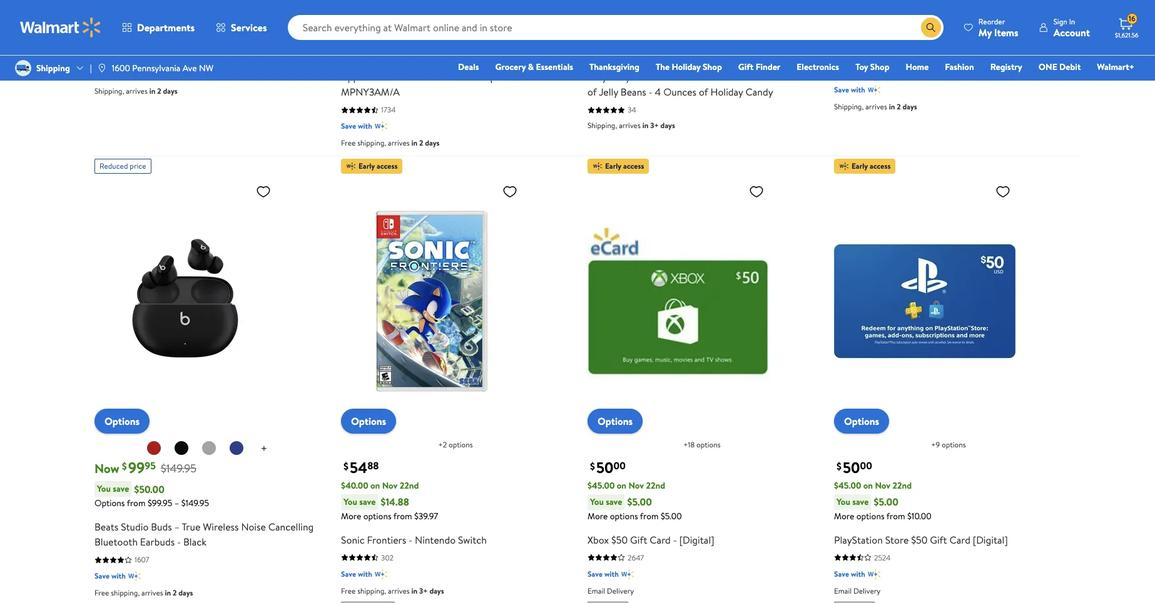 Task type: vqa. For each thing, say whether or not it's contained in the screenshot.
–'s You
yes



Task type: locate. For each thing, give the bounding box(es) containing it.
1 horizontal spatial early
[[605, 161, 621, 172]]

1 horizontal spatial 3
[[874, 68, 878, 79]]

1 horizontal spatial 50
[[843, 458, 860, 479]]

$45.00 up you save $5.00 more options from $10.00
[[834, 480, 861, 493]]

holiday
[[672, 61, 701, 73], [711, 85, 743, 99]]

options link
[[94, 409, 150, 434], [341, 409, 396, 434], [588, 409, 643, 434], [834, 409, 889, 434]]

-
[[649, 85, 652, 99], [409, 534, 412, 547], [673, 534, 677, 547], [177, 536, 181, 550]]

00
[[614, 460, 626, 473], [860, 460, 872, 473]]

2 options link from the left
[[341, 409, 396, 434]]

1 early access from the left
[[359, 161, 398, 172]]

with down xbox
[[604, 569, 619, 580]]

with for the bottommost walmart plus icon
[[604, 569, 619, 580]]

$ 50 00
[[590, 458, 626, 479], [837, 458, 872, 479]]

now for 99
[[94, 461, 119, 478]]

1 email from the left
[[588, 586, 605, 597]]

ave
[[183, 62, 197, 74]]

gift inside from $5.00 blissful holly joy walmart gift card
[[208, 49, 225, 63]]

1 delivery from the left
[[607, 586, 634, 597]]

2 horizontal spatial more
[[834, 510, 854, 523]]

shipping, arrives in 2 days down toy shop link
[[834, 101, 917, 112]]

walmart image
[[20, 18, 101, 38]]

|
[[90, 62, 92, 74]]

2 early access from the left
[[605, 161, 644, 172]]

with up free shipping, arrives in 3+ days
[[358, 569, 372, 580]]

email down xbox
[[588, 586, 605, 597]]

3 early from the left
[[852, 161, 868, 172]]

search icon image
[[926, 23, 936, 33]]

$ inside now $ 139 99 $169.00
[[368, 32, 373, 46]]

walmart plus image
[[868, 84, 880, 96], [375, 120, 387, 133], [375, 569, 387, 581], [868, 569, 880, 581], [128, 571, 141, 583]]

0 vertical spatial shipping, arrives in 2 days
[[94, 86, 178, 96]]

1 vertical spatial holiday
[[711, 85, 743, 99]]

1 early from the left
[[359, 161, 375, 172]]

50 for xbox
[[596, 458, 614, 479]]

shipping, down 'belly'
[[588, 120, 617, 131]]

$8.99
[[646, 33, 672, 49]]

in inside you save $29.01 apple airpods 3 white in ear headphones mpny3am/a
[[440, 70, 448, 84]]

0 horizontal spatial shipping, arrives in 2 days
[[94, 86, 178, 96]]

nov
[[382, 480, 398, 493], [628, 480, 644, 493], [875, 480, 890, 493]]

22nd up you save $5.00 more options from $10.00
[[893, 480, 912, 493]]

2 horizontal spatial early
[[852, 161, 868, 172]]

of down thanksgiving link
[[588, 85, 597, 99]]

options for xbox
[[598, 415, 633, 429]]

nov up $14.88
[[382, 480, 398, 493]]

now inside now $ 7 64 $8.99 +$4.99 shipping
[[588, 33, 612, 50]]

from $5.00 blissful holly joy walmart gift card
[[94, 30, 248, 63]]

$50
[[611, 534, 628, 547], [911, 534, 928, 547]]

$45.00 on nov 22nd up you save $5.00 more options from $10.00
[[834, 480, 912, 493]]

save up apple
[[359, 55, 376, 68]]

shipping, for 88
[[357, 586, 386, 597]]

options inside you save $5.00 more options from $10.00
[[856, 510, 885, 523]]

shipping, for you
[[588, 120, 617, 131]]

email down the playstation
[[834, 586, 852, 597]]

save with down 'mpny3am/a'
[[341, 121, 372, 132]]

22nd up the you save $5.00 more options from $5.00
[[646, 480, 665, 493]]

1 horizontal spatial walmart
[[935, 49, 971, 63]]

early access
[[359, 161, 398, 172], [605, 161, 644, 172], [852, 161, 891, 172]]

1 $ 50 00 from the left
[[590, 458, 626, 479]]

more inside you save $14.88 more options from $39.97
[[341, 510, 361, 523]]

free down sonic in the bottom of the page
[[341, 586, 356, 597]]

+18 options
[[684, 440, 721, 451]]

save with down the playstation
[[834, 569, 865, 580]]

00 up you save $5.00 more options from $10.00
[[860, 460, 872, 473]]

1 horizontal spatial free shipping, arrives in 2 days
[[341, 138, 440, 148]]

more for playstation store $50 gift card [digital]
[[834, 510, 854, 523]]

0 horizontal spatial in
[[440, 70, 448, 84]]

walmart plus image down 1607
[[128, 571, 141, 583]]

0 horizontal spatial walmart plus image
[[128, 68, 141, 81]]

free shipping, arrives in 2 days down "1734"
[[341, 138, 440, 148]]

from for xbox
[[640, 510, 659, 523]]

1 horizontal spatial holiday
[[711, 85, 743, 99]]

shipping, down 1607
[[111, 588, 140, 599]]

gift finder
[[738, 61, 780, 73]]

2 from from the left
[[834, 30, 860, 45]]

3
[[874, 68, 878, 79], [405, 70, 410, 84]]

you up beats
[[97, 483, 111, 496]]

0 horizontal spatial $45.00
[[588, 480, 615, 493]]

2 vertical spatial shipping,
[[588, 120, 617, 131]]

bluetooth
[[94, 536, 138, 550]]

2 $45.00 from the left
[[834, 480, 861, 493]]

save inside the you save $5.00 more options from $5.00
[[606, 496, 622, 509]]

you inside you save $50.00 options from $99.95 – $149.95
[[97, 483, 111, 496]]

2 $45.00 on nov 22nd from the left
[[834, 480, 912, 493]]

shipping, down 302
[[357, 586, 386, 597]]

jelly down 'belly'
[[599, 85, 618, 99]]

options
[[449, 440, 473, 451], [696, 440, 721, 451], [942, 440, 966, 451], [363, 510, 391, 523], [610, 510, 638, 523], [856, 510, 885, 523]]

3 access from the left
[[870, 161, 891, 172]]

from inside from $5.00 blissful holly joy walmart gift card
[[94, 30, 120, 45]]

now left 95
[[94, 461, 119, 478]]

save with for 88's walmart plus image
[[341, 569, 372, 580]]

0 vertical spatial 99
[[396, 32, 407, 45]]

from down $50.00
[[127, 498, 146, 510]]

0 horizontal spatial nov
[[382, 480, 398, 493]]

you for $5.00
[[590, 496, 604, 509]]

2 horizontal spatial on
[[863, 480, 873, 493]]

0 vertical spatial holiday
[[672, 61, 701, 73]]

2 of from the left
[[699, 85, 708, 99]]

on up you save $5.00 more options from $10.00
[[863, 480, 873, 493]]

$45.00 on nov 22nd up the you save $5.00 more options from $5.00
[[588, 480, 665, 493]]

in inside 'sign in account'
[[1069, 16, 1075, 27]]

$5.00 inside from $5.00 blissful holly joy walmart gift card
[[123, 30, 151, 45]]

from inside you save $5.00 more options from $10.00
[[887, 510, 905, 523]]

- left 4
[[649, 85, 652, 99]]

0 vertical spatial –
[[174, 498, 179, 510]]

$40.00 on nov 22nd
[[341, 480, 419, 493]]

1 options link from the left
[[94, 409, 150, 434]]

1 horizontal spatial in
[[1069, 16, 1075, 27]]

on
[[370, 480, 380, 493], [617, 480, 626, 493], [863, 480, 873, 493]]

from for from $5.00 inviting snowman coc walmart gift card
[[834, 30, 860, 45]]

save left $50.00
[[113, 483, 129, 496]]

save for leftmost walmart plus icon
[[94, 69, 110, 80]]

0 horizontal spatial early
[[359, 161, 375, 172]]

from inside from $5.00 inviting snowman coc walmart gift card
[[834, 30, 860, 45]]

arrives down toy shop link
[[866, 101, 887, 112]]

grocery
[[495, 61, 526, 73]]

1 from from the left
[[94, 30, 120, 45]]

in left ear
[[440, 70, 448, 84]]

0 horizontal spatial from
[[94, 30, 120, 45]]

on for $50
[[617, 480, 626, 493]]

$ 54 88
[[344, 458, 379, 479]]

0 horizontal spatial [digital]
[[679, 534, 714, 547]]

walmart plus image
[[128, 68, 141, 81], [621, 569, 634, 581]]

0 horizontal spatial of
[[588, 85, 597, 99]]

2 shop from the left
[[870, 61, 890, 73]]

shop
[[703, 61, 722, 73], [870, 61, 890, 73]]

gift left finder
[[738, 61, 754, 73]]

save with for leftmost walmart plus icon
[[94, 69, 126, 80]]

1 vertical spatial shipping, arrives in 2 days
[[834, 101, 917, 112]]

free shipping, arrives in 2 days down 1607
[[94, 588, 193, 599]]

essentials
[[536, 61, 573, 73]]

in
[[1069, 16, 1075, 27], [440, 70, 448, 84]]

2 horizontal spatial nov
[[875, 480, 890, 493]]

options link for beats
[[94, 409, 150, 434]]

save for $10.00
[[852, 496, 869, 509]]

1 – from the top
[[174, 498, 179, 510]]

save inside you save $14.88 more options from $39.97
[[359, 496, 376, 509]]

– right $99.95
[[174, 498, 179, 510]]

christmas
[[633, 70, 676, 84]]

1 horizontal spatial on
[[617, 480, 626, 493]]

2 [digital] from the left
[[973, 534, 1008, 547]]

save for 5-
[[606, 55, 622, 68]]

$ left 54
[[344, 460, 349, 474]]

you up the playstation
[[837, 496, 850, 509]]

shipping, for 99
[[111, 588, 140, 599]]

shipping, for from
[[834, 101, 864, 112]]

black image
[[174, 441, 189, 456]]

from down $14.88
[[393, 510, 412, 523]]

options link for xbox
[[588, 409, 643, 434]]

0 horizontal spatial now
[[94, 461, 119, 478]]

1 horizontal spatial 99
[[396, 32, 407, 45]]

$5.00
[[123, 30, 151, 45], [862, 30, 890, 45], [627, 496, 652, 509], [874, 496, 898, 509], [661, 510, 682, 523]]

1 vertical spatial walmart plus image
[[621, 569, 634, 581]]

shipping, down toy
[[834, 101, 864, 112]]

1 horizontal spatial 22nd
[[646, 480, 665, 493]]

save for $39.97
[[359, 496, 376, 509]]

early for xbox
[[605, 161, 621, 172]]

2 50 from the left
[[843, 458, 860, 479]]

1 horizontal spatial nov
[[628, 480, 644, 493]]

1 horizontal spatial from
[[834, 30, 860, 45]]

3 nov from the left
[[875, 480, 890, 493]]

options up xbox $50 gift card - [digital]
[[610, 510, 638, 523]]

$ 50 00 for playstation
[[837, 458, 872, 479]]

now for 139
[[341, 33, 366, 50]]

1600 pennsylvania ave nw
[[112, 62, 213, 74]]

1 access from the left
[[377, 161, 398, 172]]

3 left white
[[405, 70, 410, 84]]

walmart inside from $5.00 blissful holly joy walmart gift card
[[169, 49, 205, 63]]

0 horizontal spatial email delivery
[[588, 586, 634, 597]]

1 22nd from the left
[[400, 480, 419, 493]]

$ inside $ 54 88
[[344, 460, 349, 474]]

1 50 from the left
[[596, 458, 614, 479]]

free down bluetooth
[[94, 588, 109, 599]]

+2 options
[[438, 440, 473, 451]]

walmart right coc
[[935, 49, 971, 63]]

3 options link from the left
[[588, 409, 643, 434]]

save right |
[[94, 69, 110, 80]]

card inside from $5.00 blissful holly joy walmart gift card
[[227, 49, 248, 63]]

save with for the bottommost walmart plus icon
[[588, 569, 619, 580]]

1 horizontal spatial more
[[588, 510, 608, 523]]

2 email from the left
[[834, 586, 852, 597]]

you down 'walmart site-wide' search field
[[590, 55, 604, 68]]

2 $ 50 00 from the left
[[837, 458, 872, 479]]

gift right ave
[[208, 49, 225, 63]]

with down 'mpny3am/a'
[[358, 121, 372, 132]]

3 right toy
[[874, 68, 878, 79]]

1 on from the left
[[370, 480, 380, 493]]

access for $50
[[623, 161, 644, 172]]

 image right |
[[97, 63, 107, 73]]

more inside you save $5.00 more options from $10.00
[[834, 510, 854, 523]]

0 horizontal spatial early access
[[359, 161, 398, 172]]

save inside you save $1.35 jelly belly christmas 5-flavor noel clear gift box of jelly beans - 4 ounces of holiday candy
[[606, 55, 622, 68]]

delivery for playstation
[[853, 586, 881, 597]]

options for playstation
[[844, 415, 879, 429]]

options inside the you save $5.00 more options from $5.00
[[610, 510, 638, 523]]

1 horizontal spatial delivery
[[853, 586, 881, 597]]

3+
[[650, 120, 659, 131], [419, 586, 428, 597]]

1 horizontal spatial email
[[834, 586, 852, 597]]

access for frontiers
[[377, 161, 398, 172]]

1 $45.00 on nov 22nd from the left
[[588, 480, 665, 493]]

2 more from the left
[[588, 510, 608, 523]]

0 horizontal spatial 50
[[596, 458, 614, 479]]

1 horizontal spatial of
[[699, 85, 708, 99]]

22nd up $14.88
[[400, 480, 419, 493]]

xbox $50 gift card - [digital]
[[588, 534, 714, 547]]

in
[[149, 86, 155, 96], [889, 101, 895, 112], [642, 120, 648, 131], [411, 138, 417, 148], [411, 586, 417, 597], [165, 588, 171, 599]]

save with down bluetooth
[[94, 571, 126, 582]]

early for sonic
[[359, 161, 375, 172]]

save inside you save $50.00 options from $99.95 – $149.95
[[113, 483, 129, 496]]

shipping,
[[94, 86, 124, 96], [834, 101, 864, 112], [588, 120, 617, 131]]

0 horizontal spatial on
[[370, 480, 380, 493]]

free down 'mpny3am/a'
[[341, 138, 356, 148]]

1 horizontal spatial $ 50 00
[[837, 458, 872, 479]]

1 horizontal spatial 00
[[860, 460, 872, 473]]

2 nov from the left
[[628, 480, 644, 493]]

1 horizontal spatial shipping,
[[588, 120, 617, 131]]

3 on from the left
[[863, 480, 873, 493]]

1 horizontal spatial email delivery
[[834, 586, 881, 597]]

with for 99's walmart plus image
[[111, 571, 126, 582]]

$149.95 down black icon
[[161, 461, 197, 477]]

2 22nd from the left
[[646, 480, 665, 493]]

with down blissful
[[111, 69, 126, 80]]

1 horizontal spatial $45.00
[[834, 480, 861, 493]]

reduced
[[99, 161, 128, 172]]

you up apple
[[344, 55, 357, 68]]

services button
[[205, 13, 278, 43]]

1 $45.00 from the left
[[588, 480, 615, 493]]

reorder my items
[[979, 16, 1019, 39]]

99 up the $29.01
[[396, 32, 407, 45]]

2 00 from the left
[[860, 460, 872, 473]]

you inside you save $1.35 jelly belly christmas 5-flavor noel clear gift box of jelly beans - 4 ounces of holiday candy
[[590, 55, 604, 68]]

2 walmart from the left
[[935, 49, 971, 63]]

0 horizontal spatial walmart
[[169, 49, 205, 63]]

0 vertical spatial free shipping, arrives in 2 days
[[341, 138, 440, 148]]

$ inside now $ 99 95 $149.95
[[122, 460, 127, 474]]

card inside from $5.00 inviting snowman coc walmart gift card
[[993, 49, 1014, 63]]

the holiday shop
[[656, 61, 722, 73]]

free shipping, arrives in 3+ days
[[341, 586, 444, 597]]

[digital]
[[679, 534, 714, 547], [973, 534, 1008, 547]]

flavor
[[688, 70, 715, 84]]

3+ down 4
[[650, 120, 659, 131]]

you inside the you save $5.00 more options from $5.00
[[590, 496, 604, 509]]

1 horizontal spatial  image
[[97, 63, 107, 73]]

2 email delivery from the left
[[834, 586, 881, 597]]

1 horizontal spatial now
[[341, 33, 366, 50]]

1 vertical spatial 99
[[128, 458, 145, 479]]

$ left 7 at the right
[[615, 32, 620, 46]]

0 vertical spatial 3+
[[650, 120, 659, 131]]

options inside you save $50.00 options from $99.95 – $149.95
[[94, 498, 125, 510]]

$ 50 00 up the you save $5.00 more options from $5.00
[[590, 458, 626, 479]]

1600
[[112, 62, 130, 74]]

0 horizontal spatial email
[[588, 586, 605, 597]]

ocean blue image
[[229, 441, 244, 456]]

save down the playstation
[[834, 569, 849, 580]]

– inside "beats studio buds – true wireless noise cancelling bluetooth earbuds - black"
[[174, 521, 180, 534]]

reorder
[[979, 16, 1005, 27]]

1 horizontal spatial [digital]
[[973, 534, 1008, 547]]

you save $1.35 jelly belly christmas 5-flavor noel clear gift box of jelly beans - 4 ounces of holiday candy
[[588, 55, 807, 99]]

0 horizontal spatial $45.00 on nov 22nd
[[588, 480, 665, 493]]

2 – from the top
[[174, 521, 180, 534]]

2 access from the left
[[623, 161, 644, 172]]

now left '139' at the top left of the page
[[341, 33, 366, 50]]

0 horizontal spatial  image
[[15, 60, 31, 76]]

2 horizontal spatial now
[[588, 33, 612, 50]]

now inside now $ 139 99 $169.00
[[341, 33, 366, 50]]

2 horizontal spatial early access
[[852, 161, 891, 172]]

2647
[[628, 553, 644, 564]]

0 horizontal spatial 99
[[128, 458, 145, 479]]

1 vertical spatial shipping,
[[834, 101, 864, 112]]

$50 right store
[[911, 534, 928, 547]]

0 horizontal spatial free shipping, arrives in 2 days
[[94, 588, 193, 599]]

you inside you save $14.88 more options from $39.97
[[344, 496, 357, 509]]

1 vertical spatial $149.95
[[181, 498, 209, 510]]

2 early from the left
[[605, 161, 621, 172]]

1 walmart from the left
[[169, 49, 205, 63]]

$40.00
[[341, 480, 368, 493]]

you down $40.00
[[344, 496, 357, 509]]

registry
[[990, 61, 1022, 73]]

true
[[182, 521, 200, 534]]

save
[[359, 55, 376, 68], [606, 55, 622, 68], [113, 483, 129, 496], [359, 496, 376, 509], [606, 496, 622, 509], [852, 496, 869, 509]]

delivery down "2524"
[[853, 586, 881, 597]]

1 vertical spatial –
[[174, 521, 180, 534]]

$ 50 00 for xbox
[[590, 458, 626, 479]]

save
[[94, 69, 110, 80], [834, 85, 849, 95], [341, 121, 356, 132], [341, 569, 356, 580], [588, 569, 603, 580], [834, 569, 849, 580], [94, 571, 110, 582]]

with down bluetooth
[[111, 571, 126, 582]]

joy
[[152, 49, 167, 63]]

3 more from the left
[[834, 510, 854, 523]]

0 horizontal spatial 00
[[614, 460, 626, 473]]

save with for walmart plus image below "1734"
[[341, 121, 372, 132]]

50
[[596, 458, 614, 479], [843, 458, 860, 479]]

1 nov from the left
[[382, 480, 398, 493]]

options down $14.88
[[363, 510, 391, 523]]

1 horizontal spatial access
[[623, 161, 644, 172]]

2 delivery from the left
[[853, 586, 881, 597]]

1 $50 from the left
[[611, 534, 628, 547]]

0 horizontal spatial delivery
[[607, 586, 634, 597]]

from up xbox $50 gift card - [digital]
[[640, 510, 659, 523]]

of down the flavor
[[699, 85, 708, 99]]

thanksgiving link
[[584, 60, 645, 74]]

1 horizontal spatial shop
[[870, 61, 890, 73]]

electronics
[[797, 61, 839, 73]]

1 00 from the left
[[614, 460, 626, 473]]

[digital] for xbox $50 gift card - [digital]
[[679, 534, 714, 547]]

2
[[157, 86, 161, 96], [897, 101, 901, 112], [419, 138, 423, 148], [173, 588, 177, 599]]

0 vertical spatial walmart plus image
[[128, 68, 141, 81]]

arrives down 1600
[[126, 86, 148, 96]]

mpny3am/a
[[341, 85, 400, 99]]

nov for store
[[875, 480, 890, 493]]

with down toy
[[851, 85, 865, 95]]

from inside you save $14.88 more options from $39.97
[[393, 510, 412, 523]]

2 horizontal spatial access
[[870, 161, 891, 172]]

moon gray image
[[201, 441, 216, 456]]

0 horizontal spatial access
[[377, 161, 398, 172]]

arrives down 1607
[[141, 588, 163, 599]]

walmart plus image down holly
[[128, 68, 141, 81]]

+2
[[438, 440, 447, 451]]

- left black
[[177, 536, 181, 550]]

1 horizontal spatial $50
[[911, 534, 928, 547]]

 image left shipping
[[15, 60, 31, 76]]

2 on from the left
[[617, 480, 626, 493]]

1 horizontal spatial $45.00 on nov 22nd
[[834, 480, 912, 493]]

0 horizontal spatial 3+
[[419, 586, 428, 597]]

walmart inside from $5.00 inviting snowman coc walmart gift card
[[935, 49, 971, 63]]

1 vertical spatial in
[[440, 70, 448, 84]]

– left true
[[174, 521, 180, 534]]

save for 00 walmart plus image
[[834, 569, 849, 580]]

save with down toy
[[834, 85, 865, 95]]

0 vertical spatial $149.95
[[161, 461, 197, 477]]

0 horizontal spatial $ 50 00
[[590, 458, 626, 479]]

save with down xbox
[[588, 569, 619, 580]]

2 horizontal spatial 22nd
[[893, 480, 912, 493]]

save inside you save $5.00 more options from $10.00
[[852, 496, 869, 509]]

save with down sonic in the bottom of the page
[[341, 569, 372, 580]]

of
[[588, 85, 597, 99], [699, 85, 708, 99]]

walmart plus image for 00
[[868, 569, 880, 581]]

1 [digital] from the left
[[679, 534, 714, 547]]

0 horizontal spatial 22nd
[[400, 480, 419, 493]]

from left $10.00
[[887, 510, 905, 523]]

playstation store $50 gift card [digital] image
[[834, 179, 1016, 424]]

save down xbox
[[588, 569, 603, 580]]

you for 5-
[[590, 55, 604, 68]]

save with
[[94, 69, 126, 80], [834, 85, 865, 95], [341, 121, 372, 132], [341, 569, 372, 580], [588, 569, 619, 580], [834, 569, 865, 580], [94, 571, 126, 582]]

you save $29.01 apple airpods 3 white in ear headphones mpny3am/a
[[341, 55, 521, 99]]

1 vertical spatial 3+
[[419, 586, 428, 597]]

2 horizontal spatial shipping,
[[834, 101, 864, 112]]

22nd for gift
[[646, 480, 665, 493]]

walmart plus image down "1734"
[[375, 120, 387, 133]]

save down bluetooth
[[94, 571, 110, 582]]

walmart right joy
[[169, 49, 205, 63]]

99 up $50.00
[[128, 458, 145, 479]]

$45.00 on nov 22nd for $50
[[588, 480, 665, 493]]

save with for walmart plus image under toy shop link
[[834, 85, 865, 95]]

you inside you save $5.00 more options from $10.00
[[837, 496, 850, 509]]

walmart+ link
[[1091, 60, 1140, 74]]

1 vertical spatial free shipping, arrives in 2 days
[[94, 588, 193, 599]]

0 horizontal spatial more
[[341, 510, 361, 523]]

from
[[94, 30, 120, 45], [834, 30, 860, 45]]

options right +2
[[449, 440, 473, 451]]

+$4.99
[[675, 35, 704, 48]]

shipping,
[[357, 138, 386, 148], [357, 586, 386, 597], [111, 588, 140, 599]]

now inside now $ 99 95 $149.95
[[94, 461, 119, 478]]

sign in to add to favorites list, playstation store $50 gift card [digital] image
[[996, 184, 1011, 200]]

departments button
[[111, 13, 205, 43]]

email delivery
[[588, 586, 634, 597], [834, 586, 881, 597]]

options for sonic
[[351, 415, 386, 429]]

0 horizontal spatial 3
[[405, 70, 410, 84]]

0 horizontal spatial $50
[[611, 534, 628, 547]]

from inside the you save $5.00 more options from $5.00
[[640, 510, 659, 523]]

1 horizontal spatial walmart plus image
[[621, 569, 634, 581]]

more up the playstation
[[834, 510, 854, 523]]

you inside you save $29.01 apple airpods 3 white in ear headphones mpny3am/a
[[344, 55, 357, 68]]

sign in to add to favorites list, sonic frontiers - nintendo switch image
[[502, 184, 517, 200]]

$ left '139' at the top left of the page
[[368, 32, 373, 46]]

options for beats
[[104, 415, 140, 429]]

1 more from the left
[[341, 510, 361, 523]]

5-
[[679, 70, 688, 84]]

xbox
[[588, 534, 609, 547]]

you save $50.00 options from $99.95 – $149.95
[[94, 483, 209, 510]]

delivery for xbox
[[607, 586, 634, 597]]

4 options link from the left
[[834, 409, 889, 434]]

$50.00
[[134, 483, 164, 497]]

 image
[[15, 60, 31, 76], [97, 63, 107, 73]]

email delivery down "2524"
[[834, 586, 881, 597]]

in right sign
[[1069, 16, 1075, 27]]

options right +9
[[942, 440, 966, 451]]

64
[[629, 32, 641, 45]]

$ up the you save $5.00 more options from $5.00
[[590, 460, 595, 474]]

early access for store
[[852, 161, 891, 172]]

$45.00 on nov 22nd
[[588, 480, 665, 493], [834, 480, 912, 493]]

1 horizontal spatial early access
[[605, 161, 644, 172]]

from up blissful
[[94, 30, 120, 45]]

3 early access from the left
[[852, 161, 891, 172]]

options inside you save $14.88 more options from $39.97
[[363, 510, 391, 523]]

50 up you save $5.00 more options from $10.00
[[843, 458, 860, 479]]

now for 7
[[588, 33, 612, 50]]

1 email delivery from the left
[[588, 586, 634, 597]]

save inside you save $29.01 apple airpods 3 white in ear headphones mpny3am/a
[[359, 55, 376, 68]]

more inside the you save $5.00 more options from $5.00
[[588, 510, 608, 523]]

fashion link
[[939, 60, 980, 74]]

walmart plus image down "2524"
[[868, 569, 880, 581]]

0 horizontal spatial shop
[[703, 61, 722, 73]]

the holiday shop link
[[650, 60, 728, 74]]

0 horizontal spatial shipping,
[[94, 86, 124, 96]]

email delivery down 2647
[[588, 586, 634, 597]]

0 vertical spatial in
[[1069, 16, 1075, 27]]

free for 88
[[341, 586, 356, 597]]

3 22nd from the left
[[893, 480, 912, 493]]

88
[[367, 460, 379, 473]]

free for 99
[[94, 588, 109, 599]]



Task type: describe. For each thing, give the bounding box(es) containing it.
Search search field
[[288, 15, 943, 40]]

access for store
[[870, 161, 891, 172]]

fashion
[[945, 61, 974, 73]]

+9
[[931, 440, 940, 451]]

302
[[381, 553, 394, 564]]

early access for frontiers
[[359, 161, 398, 172]]

from inside you save $50.00 options from $99.95 – $149.95
[[127, 498, 146, 510]]

toy
[[855, 61, 868, 73]]

99 inside now $ 139 99 $169.00
[[396, 32, 407, 45]]

one
[[1039, 61, 1057, 73]]

toy shop
[[855, 61, 890, 73]]

price
[[130, 161, 146, 172]]

you for $10.00
[[837, 496, 850, 509]]

shipping, arrives in 3+ days
[[588, 120, 675, 131]]

holly
[[127, 49, 150, 63]]

+
[[261, 441, 267, 457]]

$45.00 for xbox
[[588, 480, 615, 493]]

with for leftmost walmart plus icon
[[111, 69, 126, 80]]

+18
[[684, 440, 695, 451]]

gift inside you save $1.35 jelly belly christmas 5-flavor noel clear gift box of jelly beans - 4 ounces of holiday candy
[[771, 70, 789, 84]]

95
[[145, 460, 156, 473]]

$99.95
[[148, 498, 172, 510]]

email delivery for xbox
[[588, 586, 634, 597]]

gift down $10.00
[[930, 534, 947, 547]]

- right frontiers on the bottom left of the page
[[409, 534, 412, 547]]

arrives down "1734"
[[388, 138, 410, 148]]

1 of from the left
[[588, 85, 597, 99]]

save for 99's walmart plus image
[[94, 571, 110, 582]]

buds
[[151, 521, 172, 534]]

walmart for from $5.00 blissful holly joy walmart gift card
[[169, 49, 205, 63]]

walmart plus image for 88
[[375, 569, 387, 581]]

nov for $50
[[628, 480, 644, 493]]

2 $50 from the left
[[911, 534, 928, 547]]

snowman
[[869, 49, 910, 63]]

early access for $50
[[605, 161, 644, 172]]

$5.00 inside you save $5.00 more options from $10.00
[[874, 496, 898, 509]]

earbuds
[[140, 536, 175, 550]]

save for –
[[113, 483, 129, 496]]

Walmart Site-Wide search field
[[288, 15, 943, 40]]

beats
[[94, 521, 118, 534]]

$14.88
[[381, 496, 409, 509]]

+ button
[[251, 439, 277, 459]]

+9 options
[[931, 440, 966, 451]]

headphones
[[467, 70, 521, 84]]

you for –
[[97, 483, 111, 496]]

nintendo
[[415, 534, 456, 547]]

playstation store $50 gift card [digital]
[[834, 534, 1008, 547]]

ear
[[451, 70, 465, 84]]

studio
[[121, 521, 149, 534]]

1 horizontal spatial 3+
[[650, 120, 659, 131]]

 image for shipping
[[15, 60, 31, 76]]

2524
[[874, 553, 891, 564]]

ounces
[[663, 85, 697, 99]]

pennsylvania
[[132, 62, 180, 74]]

switch
[[458, 534, 487, 547]]

now $ 139 99 $169.00
[[341, 30, 449, 51]]

now $ 99 95 $149.95
[[94, 458, 197, 479]]

debit
[[1059, 61, 1081, 73]]

4
[[655, 85, 661, 99]]

save for walmart plus image under toy shop link
[[834, 85, 849, 95]]

50 for playstation
[[843, 458, 860, 479]]

16
[[1129, 13, 1135, 24]]

one debit
[[1039, 61, 1081, 73]]

email delivery for playstation
[[834, 586, 881, 597]]

139
[[375, 30, 396, 51]]

nw
[[199, 62, 213, 74]]

shipping, down "1734"
[[357, 138, 386, 148]]

[digital] for playstation store $50 gift card [digital]
[[973, 534, 1008, 547]]

arrives down 34
[[619, 120, 641, 131]]

22nd for -
[[400, 480, 419, 493]]

sonic frontiers - nintendo switch image
[[341, 179, 522, 424]]

save for $5.00
[[606, 496, 622, 509]]

early for playstation
[[852, 161, 868, 172]]

sign
[[1054, 16, 1067, 27]]

1 shop from the left
[[703, 61, 722, 73]]

noel
[[717, 70, 743, 84]]

22nd for $50
[[893, 480, 912, 493]]

coc
[[913, 49, 932, 63]]

more for xbox $50 gift card - [digital]
[[588, 510, 608, 523]]

electronics link
[[791, 60, 845, 74]]

save for white
[[359, 55, 376, 68]]

options link for playstation
[[834, 409, 889, 434]]

holiday inside you save $1.35 jelly belly christmas 5-flavor noel clear gift box of jelly beans - 4 ounces of holiday candy
[[711, 85, 743, 99]]

playstation
[[834, 534, 883, 547]]

from $5.00 inviting snowman coc walmart gift card
[[834, 30, 1014, 63]]

– inside you save $50.00 options from $99.95 – $149.95
[[174, 498, 179, 510]]

- inside "beats studio buds – true wireless noise cancelling bluetooth earbuds - black"
[[177, 536, 181, 550]]

$5.00 inside from $5.00 inviting snowman coc walmart gift card
[[862, 30, 890, 45]]

you save $14.88 more options from $39.97
[[341, 496, 438, 523]]

$149.95 inside now $ 99 95 $149.95
[[161, 461, 197, 477]]

beats studio buds – true wireless noise cancelling bluetooth earbuds - black
[[94, 521, 314, 550]]

$ inside now $ 7 64 $8.99 +$4.99 shipping
[[615, 32, 620, 46]]

walmart plus image for 99
[[128, 571, 141, 583]]

sign in to add to favorites list, xbox $50 gift card - [digital] image
[[749, 184, 764, 200]]

clear
[[746, 70, 769, 84]]

$149.95 inside you save $50.00 options from $99.95 – $149.95
[[181, 498, 209, 510]]

save for walmart plus image below "1734"
[[341, 121, 356, 132]]

from for sonic
[[393, 510, 412, 523]]

$169.00
[[412, 33, 449, 49]]

0 vertical spatial shipping,
[[94, 86, 124, 96]]

options link for sonic
[[341, 409, 396, 434]]

00 for playstation
[[860, 460, 872, 473]]

more for sonic frontiers - nintendo switch
[[341, 510, 361, 523]]

nov for frontiers
[[382, 480, 398, 493]]

reduced price
[[99, 161, 146, 172]]

sonic frontiers - nintendo switch
[[341, 534, 487, 547]]

gift inside from $5.00 inviting snowman coc walmart gift card
[[973, 49, 990, 63]]

xbox $50 gift card - [digital] image
[[588, 179, 769, 424]]

thanksgiving
[[589, 61, 639, 73]]

3 inside you save $29.01 apple airpods 3 white in ear headphones mpny3am/a
[[405, 70, 410, 84]]

- inside you save $1.35 jelly belly christmas 5-flavor noel clear gift box of jelly beans - 4 ounces of holiday candy
[[649, 85, 652, 99]]

account
[[1054, 25, 1090, 39]]

deals link
[[452, 60, 485, 74]]

save for 88's walmart plus image
[[341, 569, 356, 580]]

- down the you save $5.00 more options from $5.00
[[673, 534, 677, 547]]

shipping
[[36, 62, 70, 74]]

from for playstation
[[887, 510, 905, 523]]

$39.97
[[414, 510, 438, 523]]

with for walmart plus image below "1734"
[[358, 121, 372, 132]]

arrives down 302
[[388, 586, 410, 597]]

email for xbox $50 gift card - [digital]
[[588, 586, 605, 597]]

beats studio buds – true wireless noise cancelling bluetooth earbuds - black image
[[94, 179, 276, 424]]

 image for 1600 pennsylvania ave nw
[[97, 63, 107, 73]]

7
[[621, 30, 629, 51]]

save with for 99's walmart plus image
[[94, 571, 126, 582]]

airpods
[[369, 70, 402, 84]]

box
[[791, 70, 807, 84]]

sign in to add to favorites list, beats studio buds – true wireless noise cancelling bluetooth earbuds - black image
[[256, 184, 271, 200]]

1 horizontal spatial shipping, arrives in 2 days
[[834, 101, 917, 112]]

gift finder link
[[733, 60, 786, 74]]

you for white
[[344, 55, 357, 68]]

apple
[[341, 70, 366, 84]]

walmart plus image down toy shop link
[[868, 84, 880, 96]]

with for 88's walmart plus image
[[358, 569, 372, 580]]

save with for 00 walmart plus image
[[834, 569, 865, 580]]

$ up you save $5.00 more options from $10.00
[[837, 460, 842, 474]]

services
[[231, 21, 267, 34]]

walmart+
[[1097, 61, 1134, 73]]

on for store
[[863, 480, 873, 493]]

grocery & essentials link
[[490, 60, 579, 74]]

home
[[906, 61, 929, 73]]

with for walmart plus image under toy shop link
[[851, 85, 865, 95]]

blissful
[[94, 49, 125, 63]]

on for frontiers
[[370, 480, 380, 493]]

1 vertical spatial jelly
[[599, 85, 618, 99]]

options right +18
[[696, 440, 721, 451]]

beats red image
[[146, 441, 161, 456]]

gift up 2647
[[630, 534, 647, 547]]

$1.35
[[627, 55, 649, 69]]

cancelling
[[268, 521, 314, 534]]

0 horizontal spatial holiday
[[672, 61, 701, 73]]

email for playstation store $50 gift card [digital]
[[834, 586, 852, 597]]

save for the bottommost walmart plus icon
[[588, 569, 603, 580]]

34
[[628, 105, 636, 115]]

1734
[[381, 105, 396, 115]]

sign in account
[[1054, 16, 1090, 39]]

from for from $5.00 blissful holly joy walmart gift card
[[94, 30, 120, 45]]

deals
[[458, 61, 479, 73]]

$45.00 on nov 22nd for store
[[834, 480, 912, 493]]

now $ 7 64 $8.99 +$4.99 shipping
[[588, 30, 743, 51]]

$45.00 for playstation
[[834, 480, 861, 493]]

with for 00 walmart plus image
[[851, 569, 865, 580]]

walmart for from $5.00 inviting snowman coc walmart gift card
[[935, 49, 971, 63]]

beans
[[621, 85, 646, 99]]

0 vertical spatial jelly
[[588, 70, 607, 84]]

you for $39.97
[[344, 496, 357, 509]]

sonic
[[341, 534, 365, 547]]

00 for xbox
[[614, 460, 626, 473]]



